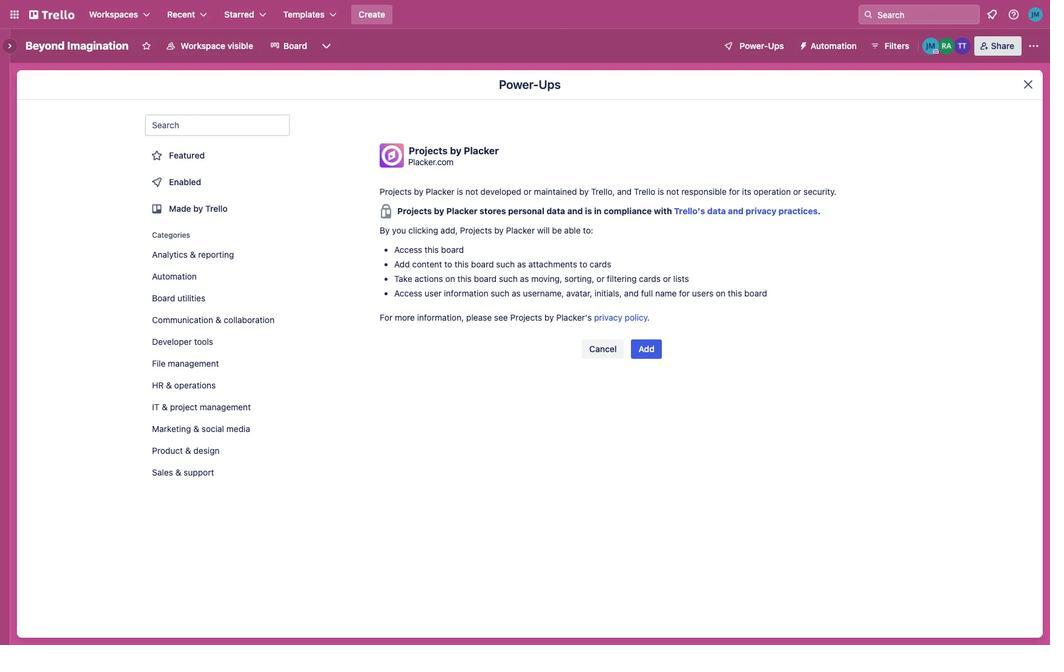 Task type: describe. For each thing, give the bounding box(es) containing it.
hr & operations
[[152, 380, 216, 391]]

open information menu image
[[1008, 8, 1020, 21]]

add button
[[631, 340, 662, 359]]

workspaces
[[89, 9, 138, 19]]

be
[[552, 225, 562, 236]]

cancel
[[589, 344, 617, 354]]

utilities
[[177, 293, 205, 303]]

power-ups inside button
[[740, 41, 784, 51]]

marketing & social media link
[[145, 420, 290, 439]]

information,
[[417, 313, 464, 323]]

visible
[[228, 41, 253, 51]]

or up practices
[[793, 187, 801, 197]]

developer tools link
[[145, 332, 290, 352]]

by
[[380, 225, 390, 236]]

& for sales
[[175, 468, 181, 478]]

templates button
[[276, 5, 344, 24]]

jeremy miller (jeremymiller198) image
[[922, 38, 939, 55]]

projects by placker is not developed or maintained by trello, and trello is not responsible for its operation or security.
[[380, 187, 837, 197]]

2 horizontal spatial is
[[658, 187, 664, 197]]

security.
[[804, 187, 837, 197]]

2 data from the left
[[707, 206, 726, 216]]

workspace visible button
[[159, 36, 260, 56]]

compliance
[[604, 206, 652, 216]]

developer tools
[[152, 337, 213, 347]]

workspaces button
[[82, 5, 157, 24]]

2 access from the top
[[394, 288, 422, 299]]

placker for projects by placker placker.com
[[464, 145, 499, 156]]

initials,
[[595, 288, 622, 299]]

policy
[[625, 313, 647, 323]]

take
[[394, 274, 412, 284]]

avatar,
[[566, 288, 592, 299]]

social
[[202, 424, 224, 434]]

& for analytics
[[190, 250, 196, 260]]

& for product
[[185, 446, 191, 456]]

user
[[425, 288, 442, 299]]

0 horizontal spatial privacy
[[594, 313, 622, 323]]

filters
[[885, 41, 909, 51]]

1 access from the top
[[394, 245, 422, 255]]

sales & support link
[[145, 463, 290, 483]]

operations
[[174, 380, 216, 391]]

& for hr
[[166, 380, 172, 391]]

trello's data and privacy practices link
[[674, 206, 818, 216]]

and down its
[[728, 206, 744, 216]]

2 vertical spatial such
[[491, 288, 509, 299]]

placker down personal
[[506, 225, 535, 236]]

Board name text field
[[19, 36, 135, 56]]

workspace visible
[[181, 41, 253, 51]]

by down stores
[[494, 225, 504, 236]]

enabled
[[169, 177, 201, 187]]

share button
[[974, 36, 1022, 56]]

actions
[[415, 274, 443, 284]]

management inside file management link
[[168, 359, 219, 369]]

and inside access this board add content to this board such as attachments to cards take actions on this board such as moving, sorting, or filtering cards or lists access user information such as username, avatar, initials, and full name for users on this board
[[624, 288, 639, 299]]

placker.com
[[408, 157, 454, 167]]

1 vertical spatial as
[[520, 274, 529, 284]]

primary element
[[0, 0, 1050, 29]]

power-ups button
[[715, 36, 791, 56]]

terry turtle (terryturtle) image
[[954, 38, 971, 55]]

1 horizontal spatial for
[[729, 187, 740, 197]]

placker's
[[556, 313, 592, 323]]

tools
[[194, 337, 213, 347]]

its
[[742, 187, 751, 197]]

able
[[564, 225, 581, 236]]

by you clicking add, projects by placker will be able to:
[[380, 225, 593, 236]]

developed
[[481, 187, 521, 197]]

product & design
[[152, 446, 220, 456]]

& for communication
[[215, 315, 221, 325]]

stores
[[480, 206, 506, 216]]

projects by placker placker.com
[[408, 145, 499, 167]]

starred button
[[217, 5, 274, 24]]

support
[[184, 468, 214, 478]]

ups inside button
[[768, 41, 784, 51]]

will
[[537, 225, 550, 236]]

ruby anderson (rubyanderson7) image
[[938, 38, 955, 55]]

1 horizontal spatial privacy
[[746, 206, 777, 216]]

by up add,
[[434, 206, 444, 216]]

sales
[[152, 468, 173, 478]]

file management link
[[145, 354, 290, 374]]

customize views image
[[321, 40, 333, 52]]

made by trello
[[169, 203, 228, 214]]

1 to from the left
[[444, 259, 452, 270]]

projects by placker stores personal data and is in compliance with trello's data and privacy practices .
[[397, 206, 821, 216]]

automation button
[[794, 36, 864, 56]]

create button
[[351, 5, 393, 24]]

2 to from the left
[[580, 259, 587, 270]]

create
[[359, 9, 385, 19]]

jeremy miller (jeremymiller198) image
[[1028, 7, 1043, 22]]

product
[[152, 446, 183, 456]]

management inside it & project management 'link'
[[200, 402, 251, 412]]

starred
[[224, 9, 254, 19]]

add,
[[441, 225, 458, 236]]

by left trello,
[[579, 187, 589, 197]]

filtering
[[607, 274, 637, 284]]

product & design link
[[145, 442, 290, 461]]

0 horizontal spatial cards
[[590, 259, 611, 270]]

design
[[193, 446, 220, 456]]

0 horizontal spatial on
[[445, 274, 455, 284]]

for
[[380, 313, 393, 323]]

back to home image
[[29, 5, 74, 24]]

beyond imagination
[[25, 39, 129, 52]]

board for board utilities
[[152, 293, 175, 303]]

please
[[466, 313, 492, 323]]

1 vertical spatial power-
[[499, 78, 539, 91]]

or left lists
[[663, 274, 671, 284]]

cancel button
[[582, 340, 624, 359]]

templates
[[283, 9, 325, 19]]

featured link
[[145, 144, 290, 168]]

in
[[594, 206, 602, 216]]

& for marketing
[[193, 424, 199, 434]]

enabled link
[[145, 170, 290, 194]]

board utilities link
[[145, 289, 290, 308]]

see
[[494, 313, 508, 323]]

practices
[[779, 206, 818, 216]]

star or unstar board image
[[142, 41, 152, 51]]

privacy policy link
[[594, 313, 647, 323]]

2 not from the left
[[666, 187, 679, 197]]

it & project management
[[152, 402, 251, 412]]

2 vertical spatial as
[[512, 288, 521, 299]]



Task type: vqa. For each thing, say whether or not it's contained in the screenshot.
checklist in the right bottom of the page
no



Task type: locate. For each thing, give the bounding box(es) containing it.
moving,
[[531, 274, 562, 284]]

access down you
[[394, 245, 422, 255]]

Search text field
[[145, 114, 290, 136]]

trello down enabled link
[[205, 203, 228, 214]]

it
[[152, 402, 159, 412]]

privacy down operation
[[746, 206, 777, 216]]

lists
[[673, 274, 689, 284]]

communication & collaboration link
[[145, 311, 290, 330]]

placker for projects by placker stores personal data and is in compliance with trello's data and privacy practices .
[[446, 206, 478, 216]]

1 vertical spatial ups
[[539, 78, 561, 91]]

on right users
[[716, 288, 726, 299]]

0 vertical spatial cards
[[590, 259, 611, 270]]

1 vertical spatial for
[[679, 288, 690, 299]]

projects right see at the left
[[510, 313, 542, 323]]

recent
[[167, 9, 195, 19]]

0 vertical spatial management
[[168, 359, 219, 369]]

1 horizontal spatial to
[[580, 259, 587, 270]]

projects down stores
[[460, 225, 492, 236]]

board for board
[[283, 41, 307, 51]]

automation up board utilities
[[152, 271, 197, 282]]

communication
[[152, 315, 213, 325]]

0 horizontal spatial to
[[444, 259, 452, 270]]

filters button
[[866, 36, 913, 56]]

marketing & social media
[[152, 424, 250, 434]]

data down maintained
[[547, 206, 565, 216]]

1 horizontal spatial cards
[[639, 274, 661, 284]]

is left in
[[585, 206, 592, 216]]

board left utilities
[[152, 293, 175, 303]]

cards up the full
[[639, 274, 661, 284]]

communication & collaboration
[[152, 315, 275, 325]]

project
[[170, 402, 197, 412]]

placker up "developed"
[[464, 145, 499, 156]]

cards
[[590, 259, 611, 270], [639, 274, 661, 284]]

0 horizontal spatial power-ups
[[499, 78, 561, 91]]

1 horizontal spatial .
[[818, 206, 821, 216]]

placker
[[464, 145, 499, 156], [426, 187, 455, 197], [446, 206, 478, 216], [506, 225, 535, 236]]

add
[[394, 259, 410, 270], [639, 344, 655, 354]]

1 vertical spatial management
[[200, 402, 251, 412]]

0 vertical spatial board
[[283, 41, 307, 51]]

0 vertical spatial .
[[818, 206, 821, 216]]

for more information, please see projects by placker's privacy policy .
[[380, 313, 650, 323]]

analytics
[[152, 250, 188, 260]]

by down placker.com
[[414, 187, 423, 197]]

to up sorting,
[[580, 259, 587, 270]]

0 vertical spatial access
[[394, 245, 422, 255]]

access down take
[[394, 288, 422, 299]]

by left placker's
[[545, 313, 554, 323]]

& right hr
[[166, 380, 172, 391]]

hr
[[152, 380, 164, 391]]

1 horizontal spatial power-ups
[[740, 41, 784, 51]]

featured
[[169, 150, 205, 160]]

imagination
[[67, 39, 129, 52]]

& right it
[[162, 402, 168, 412]]

automation left filters button
[[811, 41, 857, 51]]

on
[[445, 274, 455, 284], [716, 288, 726, 299]]

add down policy
[[639, 344, 655, 354]]

1 data from the left
[[547, 206, 565, 216]]

analytics & reporting link
[[145, 245, 290, 265]]

0 horizontal spatial for
[[679, 288, 690, 299]]

power- inside button
[[740, 41, 768, 51]]

management up operations
[[168, 359, 219, 369]]

or
[[524, 187, 532, 197], [793, 187, 801, 197], [597, 274, 605, 284], [663, 274, 671, 284]]

made
[[169, 203, 191, 214]]

by
[[450, 145, 462, 156], [414, 187, 423, 197], [579, 187, 589, 197], [193, 203, 203, 214], [434, 206, 444, 216], [494, 225, 504, 236], [545, 313, 554, 323]]

projects up clicking
[[397, 206, 432, 216]]

access this board add content to this board such as attachments to cards take actions on this board such as moving, sorting, or filtering cards or lists access user information such as username, avatar, initials, and full name for users on this board
[[394, 245, 767, 299]]

placker up add,
[[446, 206, 478, 216]]

1 horizontal spatial not
[[666, 187, 679, 197]]

1 horizontal spatial data
[[707, 206, 726, 216]]

projects inside projects by placker placker.com
[[409, 145, 448, 156]]

1 vertical spatial access
[[394, 288, 422, 299]]

1 horizontal spatial power-
[[740, 41, 768, 51]]

1 horizontal spatial is
[[585, 206, 592, 216]]

is
[[457, 187, 463, 197], [658, 187, 664, 197], [585, 206, 592, 216]]

& for it
[[162, 402, 168, 412]]

file management
[[152, 359, 219, 369]]

& left design
[[185, 446, 191, 456]]

this member is an admin of this board. image
[[933, 49, 939, 55]]

made by trello link
[[145, 197, 290, 221]]

cards up sorting,
[[590, 259, 611, 270]]

media
[[226, 424, 250, 434]]

0 vertical spatial power-
[[740, 41, 768, 51]]

full
[[641, 288, 653, 299]]

beyond
[[25, 39, 65, 52]]

categories
[[152, 231, 190, 240]]

as left the attachments
[[517, 259, 526, 270]]

projects up you
[[380, 187, 412, 197]]

1 horizontal spatial ups
[[768, 41, 784, 51]]

0 vertical spatial on
[[445, 274, 455, 284]]

or up personal
[[524, 187, 532, 197]]

&
[[190, 250, 196, 260], [215, 315, 221, 325], [166, 380, 172, 391], [162, 402, 168, 412], [193, 424, 199, 434], [185, 446, 191, 456], [175, 468, 181, 478]]

is down projects by placker placker.com
[[457, 187, 463, 197]]

trello's
[[674, 206, 705, 216]]

& right analytics
[[190, 250, 196, 260]]

projects
[[409, 145, 448, 156], [380, 187, 412, 197], [397, 206, 432, 216], [460, 225, 492, 236], [510, 313, 542, 323]]

analytics & reporting
[[152, 250, 234, 260]]

share
[[991, 41, 1014, 51]]

projects for projects by placker is not developed or maintained by trello, and trello is not responsible for its operation or security.
[[380, 187, 412, 197]]

management down hr & operations link
[[200, 402, 251, 412]]

or up initials,
[[597, 274, 605, 284]]

0 vertical spatial ups
[[768, 41, 784, 51]]

0 horizontal spatial .
[[647, 313, 650, 323]]

1 vertical spatial such
[[499, 274, 518, 284]]

and up the able
[[567, 206, 583, 216]]

automation link
[[145, 267, 290, 286]]

0 horizontal spatial board
[[152, 293, 175, 303]]

for inside access this board add content to this board such as attachments to cards take actions on this board such as moving, sorting, or filtering cards or lists access user information such as username, avatar, initials, and full name for users on this board
[[679, 288, 690, 299]]

trello up compliance
[[634, 187, 655, 197]]

marketing
[[152, 424, 191, 434]]

not up with
[[666, 187, 679, 197]]

0 horizontal spatial data
[[547, 206, 565, 216]]

for
[[729, 187, 740, 197], [679, 288, 690, 299]]

projects for projects by placker placker.com
[[409, 145, 448, 156]]

clicking
[[408, 225, 438, 236]]

to
[[444, 259, 452, 270], [580, 259, 587, 270]]

placker inside projects by placker placker.com
[[464, 145, 499, 156]]

0 horizontal spatial automation
[[152, 271, 197, 282]]

responsible
[[681, 187, 727, 197]]

0 vertical spatial privacy
[[746, 206, 777, 216]]

for down lists
[[679, 288, 690, 299]]

0 horizontal spatial trello
[[205, 203, 228, 214]]

0 vertical spatial such
[[496, 259, 515, 270]]

as left moving,
[[520, 274, 529, 284]]

add inside add button
[[639, 344, 655, 354]]

by up placker.com
[[450, 145, 462, 156]]

0 notifications image
[[985, 7, 999, 22]]

projects for projects by placker stores personal data and is in compliance with trello's data and privacy practices .
[[397, 206, 432, 216]]

hr & operations link
[[145, 376, 290, 395]]

access
[[394, 245, 422, 255], [394, 288, 422, 299]]

0 horizontal spatial power-
[[499, 78, 539, 91]]

0 vertical spatial power-ups
[[740, 41, 784, 51]]

0 horizontal spatial not
[[465, 187, 478, 197]]

& inside "link"
[[175, 468, 181, 478]]

. down the full
[[647, 313, 650, 323]]

1 vertical spatial board
[[152, 293, 175, 303]]

for left its
[[729, 187, 740, 197]]

and up compliance
[[617, 187, 632, 197]]

and left the full
[[624, 288, 639, 299]]

1 vertical spatial add
[[639, 344, 655, 354]]

sales & support
[[152, 468, 214, 478]]

by right the made
[[193, 203, 203, 214]]

such
[[496, 259, 515, 270], [499, 274, 518, 284], [491, 288, 509, 299]]

information
[[444, 288, 488, 299]]

privacy
[[746, 206, 777, 216], [594, 313, 622, 323]]

it & project management link
[[145, 398, 290, 417]]

0 horizontal spatial is
[[457, 187, 463, 197]]

collaboration
[[224, 315, 275, 325]]

1 horizontal spatial trello
[[634, 187, 655, 197]]

privacy down initials,
[[594, 313, 622, 323]]

such left moving,
[[499, 274, 518, 284]]

0 horizontal spatial ups
[[539, 78, 561, 91]]

developer
[[152, 337, 192, 347]]

1 not from the left
[[465, 187, 478, 197]]

personal
[[508, 206, 544, 216]]

1 vertical spatial privacy
[[594, 313, 622, 323]]

1 horizontal spatial on
[[716, 288, 726, 299]]

is up with
[[658, 187, 664, 197]]

on right actions
[[445, 274, 455, 284]]

1 horizontal spatial automation
[[811, 41, 857, 51]]

add inside access this board add content to this board such as attachments to cards take actions on this board such as moving, sorting, or filtering cards or lists access user information such as username, avatar, initials, and full name for users on this board
[[394, 259, 410, 270]]

more
[[395, 313, 415, 323]]

placker down placker.com
[[426, 187, 455, 197]]

& left social
[[193, 424, 199, 434]]

placker for projects by placker is not developed or maintained by trello, and trello is not responsible for its operation or security.
[[426, 187, 455, 197]]

1 vertical spatial cards
[[639, 274, 661, 284]]

0 vertical spatial trello
[[634, 187, 655, 197]]

1 horizontal spatial add
[[639, 344, 655, 354]]

to:
[[583, 225, 593, 236]]

0 vertical spatial for
[[729, 187, 740, 197]]

trello,
[[591, 187, 615, 197]]

attachments
[[528, 259, 577, 270]]

as up for more information, please see projects by placker's privacy policy .
[[512, 288, 521, 299]]

such down by you clicking add, projects by placker will be able to:
[[496, 259, 515, 270]]

& down board utilities link
[[215, 315, 221, 325]]

by inside projects by placker placker.com
[[450, 145, 462, 156]]

0 vertical spatial automation
[[811, 41, 857, 51]]

1 horizontal spatial board
[[283, 41, 307, 51]]

0 horizontal spatial add
[[394, 259, 410, 270]]

board link
[[263, 36, 314, 56]]

0 vertical spatial add
[[394, 259, 410, 270]]

not left "developed"
[[465, 187, 478, 197]]

automation inside button
[[811, 41, 857, 51]]

search image
[[864, 10, 873, 19]]

file
[[152, 359, 166, 369]]

. down security. in the right of the page
[[818, 206, 821, 216]]

content
[[412, 259, 442, 270]]

1 vertical spatial .
[[647, 313, 650, 323]]

to right content
[[444, 259, 452, 270]]

data down responsible
[[707, 206, 726, 216]]

1 vertical spatial power-ups
[[499, 78, 561, 91]]

add up take
[[394, 259, 410, 270]]

sm image
[[794, 36, 811, 53]]

Search field
[[873, 5, 979, 24]]

name
[[655, 288, 677, 299]]

& right sales
[[175, 468, 181, 478]]

you
[[392, 225, 406, 236]]

trello
[[634, 187, 655, 197], [205, 203, 228, 214]]

with
[[654, 206, 672, 216]]

projects up placker.com
[[409, 145, 448, 156]]

show menu image
[[1028, 40, 1040, 52]]

board utilities
[[152, 293, 205, 303]]

1 vertical spatial automation
[[152, 271, 197, 282]]

such up see at the left
[[491, 288, 509, 299]]

1 vertical spatial on
[[716, 288, 726, 299]]

0 vertical spatial as
[[517, 259, 526, 270]]

1 vertical spatial trello
[[205, 203, 228, 214]]

board left customize views icon
[[283, 41, 307, 51]]



